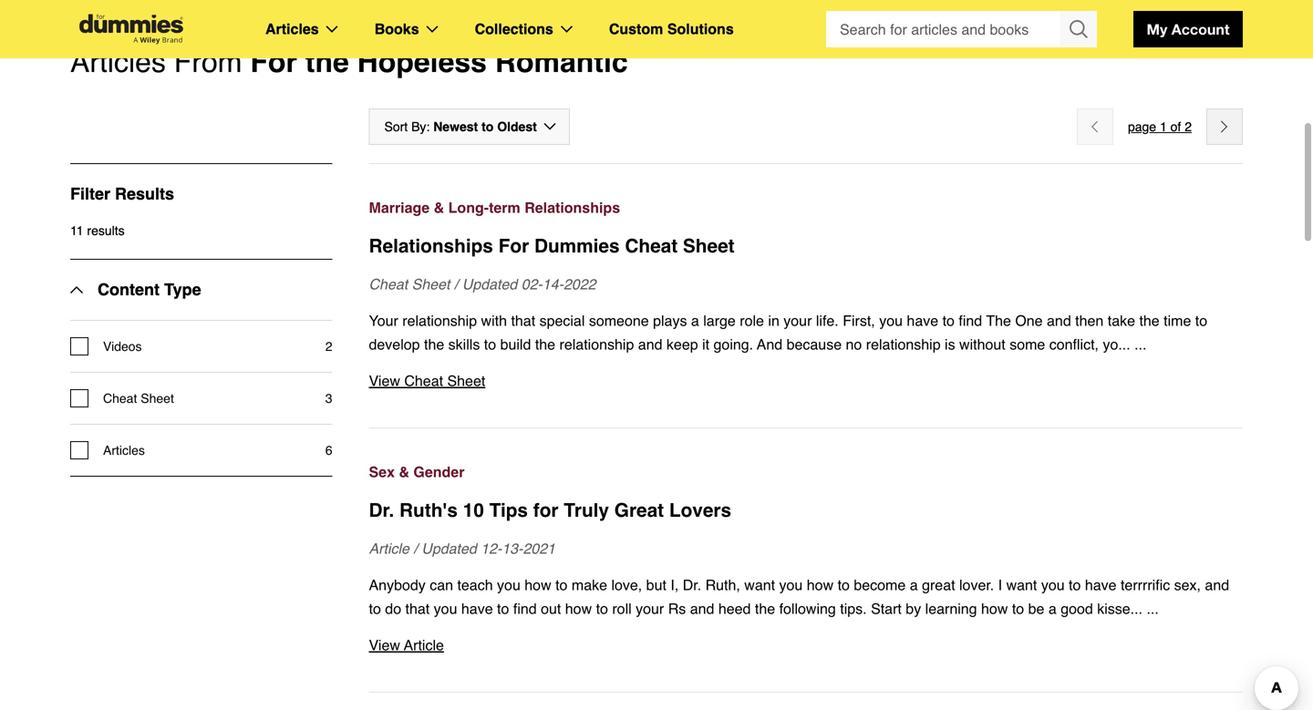 Task type: vqa. For each thing, say whether or not it's contained in the screenshot.
second 07-
no



Task type: describe. For each thing, give the bounding box(es) containing it.
1 vertical spatial article
[[404, 637, 444, 654]]

sort
[[384, 119, 408, 134]]

following
[[779, 600, 836, 617]]

view article link
[[369, 634, 1243, 657]]

page 1 of 2 button
[[1128, 116, 1192, 138]]

it
[[702, 336, 709, 353]]

conflict,
[[1049, 336, 1099, 353]]

romantic
[[495, 45, 628, 79]]

to up out at the bottom of the page
[[555, 577, 568, 594]]

newest
[[433, 119, 478, 134]]

dr. inside anybody can teach you how to make love, but i, dr. ruth, want you how to become a great lover. i want you to have terrrrific sex, and to do that you have to find out how to roll your rs and heed the following tips. start by learning how to be a good kisse...
[[683, 577, 701, 594]]

cheat sheet / updated 02-14-2022
[[369, 276, 596, 293]]

the left the time
[[1139, 312, 1160, 329]]

content type
[[98, 280, 201, 299]]

sheet up skills
[[412, 276, 450, 293]]

02-
[[521, 276, 542, 293]]

sheet down videos on the top left of the page
[[141, 391, 174, 406]]

view article
[[369, 637, 444, 654]]

to left do
[[369, 600, 381, 617]]

find inside anybody can teach you how to make love, but i, dr. ruth, want you how to become a great lover. i want you to have terrrrific sex, and to do that you have to find out how to roll your rs and heed the following tips. start by learning how to be a good kisse...
[[513, 600, 537, 617]]

sex
[[369, 464, 395, 481]]

12-
[[481, 540, 502, 557]]

gender
[[413, 464, 465, 481]]

make
[[572, 577, 607, 594]]

marriage
[[369, 199, 430, 216]]

open book categories image
[[426, 26, 438, 33]]

and right sex,
[[1205, 577, 1229, 594]]

teach
[[457, 577, 493, 594]]

anybody can teach you how to make love, but i, dr. ruth, want you how to become a great lover. i want you to have terrrrific sex, and to do that you have to find out how to roll your rs and heed the following tips. start by learning how to be a good kisse...
[[369, 577, 1229, 617]]

relationships for dummies cheat sheet link
[[369, 233, 1243, 260]]

2 inside button
[[1185, 119, 1192, 134]]

1
[[1160, 119, 1167, 134]]

from
[[174, 45, 242, 79]]

good
[[1061, 600, 1093, 617]]

dr. ruth's 10 tips for truly great lovers
[[369, 500, 731, 522]]

your inside the your relationship with that special someone plays a large role in your life. first, you have to find the one and then take the time to develop the skills to build the relationship and keep it going. and because no relationship is without some conflict, yo...
[[783, 312, 812, 329]]

how down i at the bottom right of page
[[981, 600, 1008, 617]]

tips.
[[840, 600, 867, 617]]

how up out at the bottom of the page
[[525, 577, 551, 594]]

the down open article categories image
[[305, 45, 349, 79]]

and
[[757, 336, 782, 353]]

truly
[[564, 500, 609, 522]]

filter results
[[70, 185, 174, 203]]

to down with
[[484, 336, 496, 353]]

view for dr.
[[369, 637, 400, 654]]

2 vertical spatial have
[[461, 600, 493, 617]]

plays
[[653, 312, 687, 329]]

is
[[945, 336, 955, 353]]

learning
[[925, 600, 977, 617]]

by:
[[411, 119, 430, 134]]

time
[[1164, 312, 1191, 329]]

ruth's
[[399, 500, 458, 522]]

the
[[986, 312, 1011, 329]]

1 vertical spatial updated
[[422, 540, 477, 557]]

to left oldest
[[482, 119, 494, 134]]

large
[[703, 312, 736, 329]]

1 vertical spatial 2
[[325, 339, 332, 354]]

become
[[854, 577, 906, 594]]

cheat down videos on the top left of the page
[[103, 391, 137, 406]]

your inside anybody can teach you how to make love, but i, dr. ruth, want you how to become a great lover. i want you to have terrrrific sex, and to do that you have to find out how to roll your rs and heed the following tips. start by learning how to be a good kisse...
[[636, 600, 664, 617]]

0 vertical spatial /
[[454, 276, 458, 293]]

13-
[[502, 540, 523, 557]]

you right teach
[[497, 577, 520, 594]]

page
[[1128, 119, 1156, 134]]

1 want from the left
[[744, 577, 775, 594]]

out
[[541, 600, 561, 617]]

i
[[998, 577, 1002, 594]]

kisse...
[[1097, 600, 1143, 617]]

and down plays
[[638, 336, 662, 353]]

can
[[430, 577, 453, 594]]

page 1 of 2
[[1128, 119, 1192, 134]]

to up the good
[[1069, 577, 1081, 594]]

my
[[1147, 21, 1167, 38]]

10
[[463, 500, 484, 522]]

sort by: newest to oldest
[[384, 119, 537, 134]]

dummies
[[534, 235, 620, 257]]

relationships inside relationships for dummies cheat sheet link
[[369, 235, 493, 257]]

to left out at the bottom of the page
[[497, 600, 509, 617]]

solutions
[[667, 21, 734, 37]]

with
[[481, 312, 507, 329]]

great
[[614, 500, 664, 522]]

no
[[846, 336, 862, 353]]

my account
[[1147, 21, 1230, 38]]

view cheat sheet link
[[369, 369, 1243, 393]]

0 vertical spatial for
[[250, 45, 297, 79]]

collections
[[475, 21, 553, 37]]

dr. ruth's 10 tips for truly great lovers link
[[369, 497, 1243, 524]]

my account link
[[1133, 11, 1243, 47]]

i,
[[671, 577, 679, 594]]

hopeless
[[357, 45, 487, 79]]

by
[[906, 600, 921, 617]]

and up the conflict,
[[1047, 312, 1071, 329]]

sex & gender
[[369, 464, 465, 481]]

for inside relationships for dummies cheat sheet link
[[498, 235, 529, 257]]

terrrrific
[[1121, 577, 1170, 594]]

someone
[[589, 312, 649, 329]]

1 horizontal spatial relationship
[[559, 336, 634, 353]]

rs
[[668, 600, 686, 617]]

life.
[[816, 312, 839, 329]]

marriage & long-term relationships link
[[369, 196, 1243, 220]]

articles from for the hopeless romantic
[[70, 45, 628, 79]]

yo...
[[1103, 336, 1130, 353]]

sheet down skills
[[447, 372, 485, 389]]

logo image
[[70, 14, 192, 44]]

role
[[740, 312, 764, 329]]

open article categories image
[[326, 26, 338, 33]]

term
[[489, 199, 520, 216]]

2021
[[523, 540, 555, 557]]

you up "be" at right
[[1041, 577, 1065, 594]]

custom solutions link
[[609, 17, 734, 41]]

anybody
[[369, 577, 426, 594]]

but
[[646, 577, 666, 594]]

keep
[[666, 336, 698, 353]]



Task type: locate. For each thing, give the bounding box(es) containing it.
that inside the your relationship with that special someone plays a large role in your life. first, you have to find the one and then take the time to develop the skills to build the relationship and keep it going. and because no relationship is without some conflict, yo...
[[511, 312, 535, 329]]

you inside the your relationship with that special someone plays a large role in your life. first, you have to find the one and then take the time to develop the skills to build the relationship and keep it going. and because no relationship is without some conflict, yo...
[[879, 312, 903, 329]]

article down can
[[404, 637, 444, 654]]

open collections list image
[[561, 26, 572, 33]]

1 horizontal spatial dr.
[[683, 577, 701, 594]]

0 horizontal spatial relationships
[[369, 235, 493, 257]]

1 horizontal spatial have
[[907, 312, 938, 329]]

start
[[871, 600, 902, 617]]

find up without
[[959, 312, 982, 329]]

relationship left is
[[866, 336, 941, 353]]

2 horizontal spatial relationship
[[866, 336, 941, 353]]

0 horizontal spatial &
[[399, 464, 409, 481]]

heed
[[718, 600, 751, 617]]

0 horizontal spatial want
[[744, 577, 775, 594]]

your
[[783, 312, 812, 329], [636, 600, 664, 617]]

your down but
[[636, 600, 664, 617]]

your relationship with that special someone plays a large role in your life. first, you have to find the one and then take the time to develop the skills to build the relationship and keep it going. and because no relationship is without some conflict, yo...
[[369, 312, 1207, 353]]

develop
[[369, 336, 420, 353]]

2 want from the left
[[1006, 577, 1037, 594]]

1 horizontal spatial /
[[454, 276, 458, 293]]

updated up can
[[422, 540, 477, 557]]

roll
[[612, 600, 632, 617]]

6
[[325, 443, 332, 458]]

1 horizontal spatial find
[[959, 312, 982, 329]]

content
[[98, 280, 160, 299]]

1 vertical spatial that
[[405, 600, 430, 617]]

0 vertical spatial find
[[959, 312, 982, 329]]

article up anybody
[[369, 540, 409, 557]]

some
[[1010, 336, 1045, 353]]

sex,
[[1174, 577, 1201, 594]]

1 vertical spatial &
[[399, 464, 409, 481]]

0 vertical spatial view
[[369, 372, 400, 389]]

& for relationships
[[434, 199, 444, 216]]

custom solutions
[[609, 21, 734, 37]]

cheat sheet
[[103, 391, 174, 406]]

cheat down "develop"
[[404, 372, 443, 389]]

view cheat sheet
[[369, 372, 485, 389]]

& inside sex & gender link
[[399, 464, 409, 481]]

be
[[1028, 600, 1044, 617]]

view down do
[[369, 637, 400, 654]]

0 vertical spatial have
[[907, 312, 938, 329]]

0 vertical spatial updated
[[462, 276, 517, 293]]

one
[[1015, 312, 1043, 329]]

to up tips.
[[838, 577, 850, 594]]

for right from
[[250, 45, 297, 79]]

0 horizontal spatial /
[[413, 540, 417, 557]]

1 horizontal spatial your
[[783, 312, 812, 329]]

0 horizontal spatial 2
[[325, 339, 332, 354]]

and right rs
[[690, 600, 714, 617]]

/ down ruth's
[[413, 540, 417, 557]]

a left large
[[691, 312, 699, 329]]

& left the long- on the top of the page
[[434, 199, 444, 216]]

lover.
[[959, 577, 994, 594]]

find inside the your relationship with that special someone plays a large role in your life. first, you have to find the one and then take the time to develop the skills to build the relationship and keep it going. and because no relationship is without some conflict, yo...
[[959, 312, 982, 329]]

1 horizontal spatial a
[[910, 577, 918, 594]]

relationships
[[524, 199, 620, 216], [369, 235, 493, 257]]

dr. down sex
[[369, 500, 394, 522]]

0 vertical spatial 2
[[1185, 119, 1192, 134]]

article
[[369, 540, 409, 557], [404, 637, 444, 654]]

cheat up your
[[369, 276, 408, 293]]

0 vertical spatial that
[[511, 312, 535, 329]]

without
[[959, 336, 1005, 353]]

1 horizontal spatial relationships
[[524, 199, 620, 216]]

cheat right dummies in the left top of the page
[[625, 235, 678, 257]]

close this dialog image
[[1286, 636, 1304, 655]]

find
[[959, 312, 982, 329], [513, 600, 537, 617]]

0 vertical spatial article
[[369, 540, 409, 557]]

relationships inside marriage & long-term relationships 'link'
[[524, 199, 620, 216]]

filter
[[70, 185, 110, 203]]

the right heed
[[755, 600, 775, 617]]

2 vertical spatial a
[[1048, 600, 1057, 617]]

0 vertical spatial &
[[434, 199, 444, 216]]

a inside the your relationship with that special someone plays a large role in your life. first, you have to find the one and then take the time to develop the skills to build the relationship and keep it going. and because no relationship is without some conflict, yo...
[[691, 312, 699, 329]]

1 vertical spatial /
[[413, 540, 417, 557]]

articles left open article categories image
[[265, 21, 319, 37]]

how down 'make' on the bottom left
[[565, 600, 592, 617]]

& for dr.
[[399, 464, 409, 481]]

1 horizontal spatial &
[[434, 199, 444, 216]]

relationship up skills
[[402, 312, 477, 329]]

to right the time
[[1195, 312, 1207, 329]]

2 horizontal spatial a
[[1048, 600, 1057, 617]]

0 horizontal spatial have
[[461, 600, 493, 617]]

skills
[[448, 336, 480, 353]]

have inside the your relationship with that special someone plays a large role in your life. first, you have to find the one and then take the time to develop the skills to build the relationship and keep it going. and because no relationship is without some conflict, yo...
[[907, 312, 938, 329]]

0 horizontal spatial find
[[513, 600, 537, 617]]

1 horizontal spatial 2
[[1185, 119, 1192, 134]]

2 up '3'
[[325, 339, 332, 354]]

& inside marriage & long-term relationships 'link'
[[434, 199, 444, 216]]

that inside anybody can teach you how to make love, but i, dr. ruth, want you how to become a great lover. i want you to have terrrrific sex, and to do that you have to find out how to roll your rs and heed the following tips. start by learning how to be a good kisse...
[[405, 600, 430, 617]]

to up is
[[942, 312, 955, 329]]

1 horizontal spatial that
[[511, 312, 535, 329]]

results
[[115, 185, 174, 203]]

article / updated 12-13-2021
[[369, 540, 555, 557]]

build
[[500, 336, 531, 353]]

1 vertical spatial have
[[1085, 577, 1117, 594]]

0 vertical spatial your
[[783, 312, 812, 329]]

0 horizontal spatial a
[[691, 312, 699, 329]]

that right do
[[405, 600, 430, 617]]

the
[[305, 45, 349, 79], [1139, 312, 1160, 329], [424, 336, 444, 353], [535, 336, 555, 353], [755, 600, 775, 617]]

the down special
[[535, 336, 555, 353]]

0 vertical spatial articles
[[265, 21, 319, 37]]

/ up skills
[[454, 276, 458, 293]]

that
[[511, 312, 535, 329], [405, 600, 430, 617]]

tips
[[489, 500, 528, 522]]

for down the term
[[498, 235, 529, 257]]

articles for books
[[265, 21, 319, 37]]

sheet up large
[[683, 235, 735, 257]]

1 horizontal spatial want
[[1006, 577, 1037, 594]]

0 horizontal spatial dr.
[[369, 500, 394, 522]]

1 vertical spatial relationships
[[369, 235, 493, 257]]

marriage & long-term relationships
[[369, 199, 620, 216]]

long-
[[448, 199, 489, 216]]

content type button
[[70, 260, 201, 320]]

group
[[826, 11, 1097, 47]]

11 results
[[70, 223, 125, 238]]

1 horizontal spatial for
[[498, 235, 529, 257]]

take
[[1108, 312, 1135, 329]]

dr. inside "dr. ruth's 10 tips for truly great lovers" link
[[369, 500, 394, 522]]

2 right of
[[1185, 119, 1192, 134]]

your
[[369, 312, 398, 329]]

2 horizontal spatial have
[[1085, 577, 1117, 594]]

that up build
[[511, 312, 535, 329]]

you right first,
[[879, 312, 903, 329]]

0 horizontal spatial relationship
[[402, 312, 477, 329]]

0 vertical spatial relationships
[[524, 199, 620, 216]]

how
[[525, 577, 551, 594], [807, 577, 834, 594], [565, 600, 592, 617], [981, 600, 1008, 617]]

1 vertical spatial view
[[369, 637, 400, 654]]

1 view from the top
[[369, 372, 400, 389]]

1 vertical spatial find
[[513, 600, 537, 617]]

0 horizontal spatial your
[[636, 600, 664, 617]]

the inside anybody can teach you how to make love, but i, dr. ruth, want you how to become a great lover. i want you to have terrrrific sex, and to do that you have to find out how to roll your rs and heed the following tips. start by learning how to be a good kisse...
[[755, 600, 775, 617]]

3
[[325, 391, 332, 406]]

0 horizontal spatial for
[[250, 45, 297, 79]]

relationships up dummies in the left top of the page
[[524, 199, 620, 216]]

do
[[385, 600, 401, 617]]

articles down logo
[[70, 45, 166, 79]]

the left skills
[[424, 336, 444, 353]]

1 vertical spatial articles
[[70, 45, 166, 79]]

a
[[691, 312, 699, 329], [910, 577, 918, 594], [1048, 600, 1057, 617]]

dr. right i,
[[683, 577, 701, 594]]

in
[[768, 312, 779, 329]]

custom
[[609, 21, 663, 37]]

want
[[744, 577, 775, 594], [1006, 577, 1037, 594]]

results
[[87, 223, 125, 238]]

updated up with
[[462, 276, 517, 293]]

to left roll at the bottom left of the page
[[596, 600, 608, 617]]

0 vertical spatial dr.
[[369, 500, 394, 522]]

want right i at the bottom right of page
[[1006, 577, 1037, 594]]

for
[[250, 45, 297, 79], [498, 235, 529, 257]]

books
[[374, 21, 419, 37]]

for
[[533, 500, 558, 522]]

of
[[1170, 119, 1181, 134]]

14-
[[542, 276, 563, 293]]

and
[[1047, 312, 1071, 329], [638, 336, 662, 353], [1205, 577, 1229, 594], [690, 600, 714, 617]]

0 horizontal spatial that
[[405, 600, 430, 617]]

have
[[907, 312, 938, 329], [1085, 577, 1117, 594], [461, 600, 493, 617]]

type
[[164, 280, 201, 299]]

1 vertical spatial dr.
[[683, 577, 701, 594]]

have down teach
[[461, 600, 493, 617]]

1 vertical spatial your
[[636, 600, 664, 617]]

1 vertical spatial for
[[498, 235, 529, 257]]

2 view from the top
[[369, 637, 400, 654]]

great
[[922, 577, 955, 594]]

going.
[[714, 336, 753, 353]]

Search for articles and books text field
[[826, 11, 1062, 47]]

1 vertical spatial a
[[910, 577, 918, 594]]

view for relationships
[[369, 372, 400, 389]]

a up by
[[910, 577, 918, 594]]

cheat
[[625, 235, 678, 257], [369, 276, 408, 293], [404, 372, 443, 389], [103, 391, 137, 406]]

relationships down marriage
[[369, 235, 493, 257]]

love,
[[611, 577, 642, 594]]

have up kisse...
[[1085, 577, 1117, 594]]

articles down cheat sheet
[[103, 443, 145, 458]]

2022
[[563, 276, 596, 293]]

have right first,
[[907, 312, 938, 329]]

you down can
[[434, 600, 457, 617]]

2 vertical spatial articles
[[103, 443, 145, 458]]

first,
[[843, 312, 875, 329]]

lovers
[[669, 500, 731, 522]]

to left "be" at right
[[1012, 600, 1024, 617]]

how up following
[[807, 577, 834, 594]]

want up heed
[[744, 577, 775, 594]]

a right "be" at right
[[1048, 600, 1057, 617]]

relationship
[[402, 312, 477, 329], [559, 336, 634, 353], [866, 336, 941, 353]]

& right sex
[[399, 464, 409, 481]]

sex & gender link
[[369, 460, 1243, 484]]

articles
[[265, 21, 319, 37], [70, 45, 166, 79], [103, 443, 145, 458]]

special
[[539, 312, 585, 329]]

view down "develop"
[[369, 372, 400, 389]]

updated
[[462, 276, 517, 293], [422, 540, 477, 557]]

you up following
[[779, 577, 803, 594]]

relationship down someone
[[559, 336, 634, 353]]

articles for 6
[[103, 443, 145, 458]]

0 vertical spatial a
[[691, 312, 699, 329]]

your right in
[[783, 312, 812, 329]]

&
[[434, 199, 444, 216], [399, 464, 409, 481]]

find left out at the bottom of the page
[[513, 600, 537, 617]]



